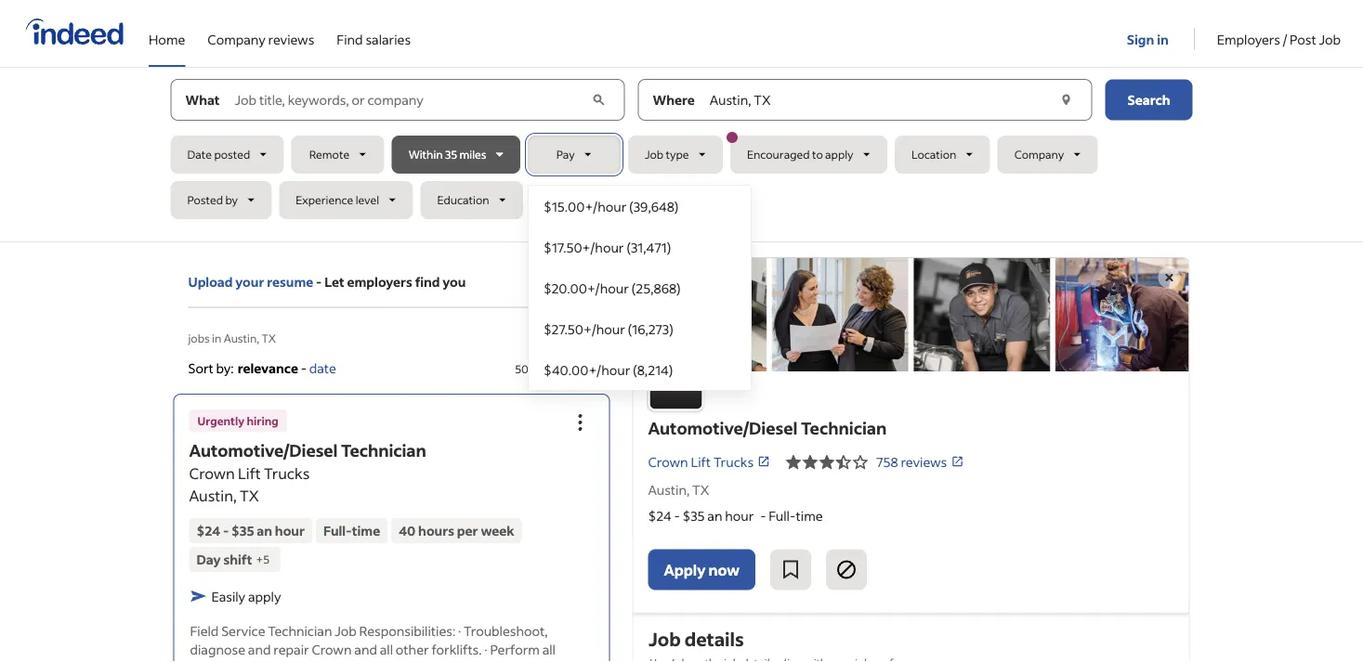 Task type: vqa. For each thing, say whether or not it's contained in the screenshot.
the post to the middle
no



Task type: locate. For each thing, give the bounding box(es) containing it.
$24 for $24 - $35 an hour
[[197, 523, 220, 539]]

2 horizontal spatial tx
[[692, 482, 709, 499]]

education button
[[420, 181, 523, 219]]

crown lift trucks link
[[648, 452, 770, 472]]

1 clear image from the left
[[589, 91, 609, 109]]

· up forklifts.
[[458, 622, 461, 639]]

(39,648)
[[629, 198, 679, 215]]

lift
[[691, 454, 711, 471], [238, 464, 261, 483]]

crown inside field service technician job responsibilities: · troubleshoot, diagnose and repair crown and all other forklifts. · perform all assigned planned…
[[312, 641, 352, 658]]

0 horizontal spatial reviews
[[268, 31, 314, 47]]

menu
[[528, 185, 752, 391]]

none search field containing what
[[171, 79, 1193, 391]]

$15.00+/hour (39,648) link
[[529, 186, 751, 227]]

trucks
[[714, 454, 754, 471], [264, 464, 310, 483]]

(31,471)
[[627, 239, 671, 256]]

date
[[309, 360, 336, 376]]

company
[[208, 31, 266, 47], [1014, 147, 1064, 162]]

1 horizontal spatial full-
[[769, 508, 796, 525]]

2 clear element from the left
[[1057, 91, 1076, 109]]

apply
[[825, 147, 854, 162], [248, 588, 281, 605]]

2 and from the left
[[354, 641, 377, 658]]

1 horizontal spatial clear element
[[1057, 91, 1076, 109]]

$35
[[683, 508, 705, 525], [231, 523, 254, 539]]

0 horizontal spatial apply
[[248, 588, 281, 605]]

crown right repair
[[312, 641, 352, 658]]

automotive/diesel
[[648, 417, 798, 439], [189, 440, 338, 461]]

$35 up the shift
[[231, 523, 254, 539]]

day
[[197, 551, 221, 568]]

in right sign
[[1157, 31, 1169, 47]]

0 horizontal spatial technician
[[268, 622, 332, 639]]

0 horizontal spatial trucks
[[264, 464, 310, 483]]

posted by
[[187, 193, 238, 207]]

$35 down austin, tx
[[683, 508, 705, 525]]

job left type at the top
[[645, 147, 664, 162]]

hour down "crown lift trucks austin, tx"
[[275, 523, 305, 539]]

upload your resume link
[[188, 272, 313, 292]]

job left the responsibilities:
[[335, 622, 357, 639]]

apply right to in the top right of the page
[[825, 147, 854, 162]]

technician up 40
[[341, 440, 426, 461]]

technician
[[801, 417, 887, 439], [341, 440, 426, 461], [268, 622, 332, 639]]

hiring
[[247, 413, 279, 428]]

1 horizontal spatial crown
[[312, 641, 352, 658]]

- left date link
[[301, 360, 307, 376]]

0 vertical spatial in
[[1157, 31, 1169, 47]]

clear image up company popup button
[[1057, 91, 1076, 109]]

None search field
[[171, 79, 1193, 391]]

time
[[796, 508, 823, 525], [352, 523, 380, 539]]

clear element up the pay dropdown button
[[589, 91, 609, 109]]

1 horizontal spatial an
[[707, 508, 723, 525]]

lift up austin, tx
[[691, 454, 711, 471]]

automotive/diesel up crown lift trucks "link"
[[648, 417, 798, 439]]

job type button
[[628, 136, 723, 174]]

tx inside "crown lift trucks austin, tx"
[[240, 486, 259, 505]]

1 vertical spatial company
[[1014, 147, 1064, 162]]

trucks inside "link"
[[714, 454, 754, 471]]

0 horizontal spatial lift
[[238, 464, 261, 483]]

hour for $24 - $35 an hour
[[275, 523, 305, 539]]

austin, down crown lift trucks
[[648, 482, 690, 499]]

date posted
[[187, 147, 250, 162]]

and down the responsibilities:
[[354, 641, 377, 658]]

hour up 'now'
[[725, 508, 754, 525]]

crown inside crown lift trucks "link"
[[648, 454, 688, 471]]

encouraged to apply button
[[727, 132, 887, 174]]

upload
[[188, 274, 233, 290]]

sign
[[1127, 31, 1155, 47]]

1 vertical spatial apply
[[248, 588, 281, 605]]

0 horizontal spatial $24
[[197, 523, 220, 539]]

clear image for where
[[1057, 91, 1076, 109]]

employers
[[1217, 31, 1281, 47]]

technician up repair
[[268, 622, 332, 639]]

1 horizontal spatial reviews
[[901, 454, 947, 471]]

forklifts.
[[432, 641, 482, 658]]

clear element for what
[[589, 91, 609, 109]]

$35 for $24 - $35 an hour - full-time
[[683, 508, 705, 525]]

job type
[[645, 147, 689, 162]]

and up 'planned…'
[[248, 641, 271, 658]]

1 horizontal spatial clear image
[[1057, 91, 1076, 109]]

easily apply
[[211, 588, 281, 605]]

an down austin, tx
[[707, 508, 723, 525]]

1 horizontal spatial technician
[[341, 440, 426, 461]]

all left other
[[380, 641, 393, 658]]

1 vertical spatial automotive/diesel technician
[[189, 440, 426, 461]]

reviews
[[268, 31, 314, 47], [901, 454, 947, 471]]

0 horizontal spatial tx
[[240, 486, 259, 505]]

reviews right 758
[[901, 454, 947, 471]]

1 horizontal spatial company
[[1014, 147, 1064, 162]]

job left details on the bottom
[[648, 627, 680, 651]]

sign in link
[[1127, 1, 1172, 64]]

$24 for $24 - $35 an hour - full-time
[[648, 508, 672, 525]]

assigned
[[190, 660, 244, 663]]

full- left 40
[[323, 523, 352, 539]]

crown inside "crown lift trucks austin, tx"
[[189, 464, 235, 483]]

0 horizontal spatial automotive/diesel
[[189, 440, 338, 461]]

perform
[[490, 641, 540, 658]]

sort by: relevance - date
[[188, 360, 336, 376]]

austin, up $24 - $35 an hour
[[189, 486, 237, 505]]

close job details image
[[1158, 267, 1181, 289]]

1 horizontal spatial $24
[[648, 508, 672, 525]]

tx up $24 - $35 an hour
[[240, 486, 259, 505]]

tx up relevance
[[262, 331, 276, 345]]

0 vertical spatial automotive/diesel
[[648, 417, 798, 439]]

automotive/diesel technician
[[648, 417, 887, 439], [189, 440, 426, 461]]

35
[[445, 147, 457, 162]]

clear image for what
[[589, 91, 609, 109]]

lift down the urgently hiring
[[238, 464, 261, 483]]

miles
[[460, 147, 487, 162]]

all right perform
[[542, 641, 556, 658]]

1 horizontal spatial and
[[354, 641, 377, 658]]

1 horizontal spatial jobs
[[555, 361, 577, 376]]

trucks down automotive/diesel technician "button"
[[264, 464, 310, 483]]

in
[[1157, 31, 1169, 47], [212, 331, 221, 345]]

$20.00+/hour
[[544, 280, 629, 296]]

time left 40
[[352, 523, 380, 539]]

0 vertical spatial technician
[[801, 417, 887, 439]]

$17.50+/hour (31,471) link
[[529, 227, 751, 268]]

company for company
[[1014, 147, 1064, 162]]

austin, tx
[[648, 482, 709, 499]]

0 horizontal spatial clear image
[[589, 91, 609, 109]]

0 vertical spatial company
[[208, 31, 266, 47]]

jobs up sort
[[188, 331, 210, 345]]

tx
[[262, 331, 276, 345], [692, 482, 709, 499], [240, 486, 259, 505]]

1 clear element from the left
[[589, 91, 609, 109]]

0 horizontal spatial clear element
[[589, 91, 609, 109]]

clear element up company popup button
[[1057, 91, 1076, 109]]

0 horizontal spatial in
[[212, 331, 221, 345]]

1 horizontal spatial automotive/diesel technician
[[648, 417, 887, 439]]

encouraged
[[747, 147, 810, 162]]

job
[[1319, 31, 1341, 47], [645, 147, 664, 162], [335, 622, 357, 639], [648, 627, 680, 651]]

clear image
[[589, 91, 609, 109], [1057, 91, 1076, 109]]

automotive/diesel technician up crown lift trucks "link"
[[648, 417, 887, 439]]

1 horizontal spatial tx
[[262, 331, 276, 345]]

job right post
[[1319, 31, 1341, 47]]

lift inside "crown lift trucks austin, tx"
[[238, 464, 261, 483]]

- down austin, tx
[[674, 508, 680, 525]]

2 clear image from the left
[[1057, 91, 1076, 109]]

1 vertical spatial technician
[[341, 440, 426, 461]]

$35 for $24 - $35 an hour
[[231, 523, 254, 539]]

automotive/diesel down the hiring
[[189, 440, 338, 461]]

clear element
[[589, 91, 609, 109], [1057, 91, 1076, 109]]

now
[[709, 560, 740, 579]]

0 vertical spatial jobs
[[188, 331, 210, 345]]

automotive/diesel technician down the hiring
[[189, 440, 426, 461]]

experience level button
[[279, 181, 413, 219]]

lift inside "link"
[[691, 454, 711, 471]]

week
[[481, 523, 514, 539]]

full- up save this job icon
[[769, 508, 796, 525]]

reviews left find
[[268, 31, 314, 47]]

tx down crown lift trucks
[[692, 482, 709, 499]]

0 horizontal spatial all
[[380, 641, 393, 658]]

1 horizontal spatial in
[[1157, 31, 1169, 47]]

time down 3.4 out of 5 stars. link to 758 company reviews (opens in a new tab) image
[[796, 508, 823, 525]]

day shift + 5
[[197, 551, 270, 568]]

$20.00+/hour (25,868) link
[[529, 268, 751, 309]]

- down crown lift trucks "link"
[[760, 508, 766, 525]]

1 horizontal spatial apply
[[825, 147, 854, 162]]

relevance
[[238, 360, 298, 376]]

an for $24 - $35 an hour
[[257, 523, 272, 539]]

apply now
[[664, 560, 740, 579]]

clear image up the pay dropdown button
[[589, 91, 609, 109]]

crown lift trucks logo image
[[633, 258, 1189, 372], [648, 355, 704, 411]]

$24 down austin, tx
[[648, 508, 672, 525]]

by:
[[216, 360, 234, 376]]

0 horizontal spatial and
[[248, 641, 271, 658]]

home link
[[149, 0, 185, 63]]

2 horizontal spatial crown
[[648, 454, 688, 471]]

employers / post job
[[1217, 31, 1341, 47]]

austin, inside "crown lift trucks austin, tx"
[[189, 486, 237, 505]]

you
[[443, 274, 466, 290]]

let
[[324, 274, 344, 290]]

$24 - $35 an hour - full-time
[[648, 508, 823, 525]]

0 horizontal spatial $35
[[231, 523, 254, 539]]

1 vertical spatial in
[[212, 331, 221, 345]]

50,040 jobs
[[515, 361, 577, 376]]

1 horizontal spatial ·
[[484, 641, 488, 658]]

technician up 3.4 out of 5 stars. link to 758 company reviews (opens in a new tab) image
[[801, 417, 887, 439]]

trucks up $24 - $35 an hour - full-time
[[714, 454, 754, 471]]

apply inside dropdown button
[[825, 147, 854, 162]]

pay button
[[528, 136, 621, 174]]

0 horizontal spatial jobs
[[188, 331, 210, 345]]

company inside popup button
[[1014, 147, 1064, 162]]

1 all from the left
[[380, 641, 393, 658]]

1 horizontal spatial lift
[[691, 454, 711, 471]]

2 vertical spatial technician
[[268, 622, 332, 639]]

0 vertical spatial apply
[[825, 147, 854, 162]]

0 vertical spatial ·
[[458, 622, 461, 639]]

jobs in austin, tx
[[188, 331, 276, 345]]

0 horizontal spatial crown
[[189, 464, 235, 483]]

encouraged to apply
[[747, 147, 854, 162]]

0 horizontal spatial company
[[208, 31, 266, 47]]

758
[[876, 454, 898, 471]]

an up 5
[[257, 523, 272, 539]]

trucks for crown lift trucks
[[714, 454, 754, 471]]

1 horizontal spatial all
[[542, 641, 556, 658]]

crown up austin, tx
[[648, 454, 688, 471]]

jobs left the help icon
[[555, 361, 577, 376]]

full-
[[769, 508, 796, 525], [323, 523, 352, 539]]

clear element for where
[[1057, 91, 1076, 109]]

help icon image
[[580, 361, 595, 376]]

1 horizontal spatial $35
[[683, 508, 705, 525]]

1 vertical spatial reviews
[[901, 454, 947, 471]]

5
[[263, 552, 270, 567]]

1 horizontal spatial hour
[[725, 508, 754, 525]]

$24 up the day
[[197, 523, 220, 539]]

lift for crown lift trucks austin, tx
[[238, 464, 261, 483]]

0 vertical spatial reviews
[[268, 31, 314, 47]]

2 horizontal spatial technician
[[801, 417, 887, 439]]

details
[[684, 627, 744, 651]]

technician inside field service technician job responsibilities: · troubleshoot, diagnose and repair crown and all other forklifts. · perform all assigned planned…
[[268, 622, 332, 639]]

date link
[[309, 360, 336, 376]]

0 horizontal spatial time
[[352, 523, 380, 539]]

apply right easily
[[248, 588, 281, 605]]

in up by:
[[212, 331, 221, 345]]

salaries
[[366, 31, 411, 47]]

crown down urgently
[[189, 464, 235, 483]]

trucks inside "crown lift trucks austin, tx"
[[264, 464, 310, 483]]

$24
[[648, 508, 672, 525], [197, 523, 220, 539]]

· down troubleshoot,
[[484, 641, 488, 658]]

1 horizontal spatial trucks
[[714, 454, 754, 471]]

0 horizontal spatial an
[[257, 523, 272, 539]]

0 horizontal spatial hour
[[275, 523, 305, 539]]



Task type: describe. For each thing, give the bounding box(es) containing it.
field
[[190, 622, 219, 639]]

reviews for company reviews
[[268, 31, 314, 47]]

in for sign
[[1157, 31, 1169, 47]]

758 reviews
[[876, 454, 947, 471]]

posted
[[214, 147, 250, 162]]

reviews for 758 reviews
[[901, 454, 947, 471]]

$17.50+/hour
[[544, 239, 624, 256]]

crown for crown lift trucks austin, tx
[[189, 464, 235, 483]]

search
[[1128, 92, 1170, 108]]

hour for $24 - $35 an hour - full-time
[[725, 508, 754, 525]]

remote
[[309, 147, 350, 162]]

job inside field service technician job responsibilities: · troubleshoot, diagnose and repair crown and all other forklifts. · perform all assigned planned…
[[335, 622, 357, 639]]

planned…
[[246, 660, 308, 663]]

0 vertical spatial automotive/diesel technician
[[648, 417, 887, 439]]

Where field
[[706, 79, 1055, 120]]

What field
[[231, 79, 588, 120]]

education
[[437, 193, 489, 207]]

apply
[[664, 560, 706, 579]]

posted by button
[[171, 181, 272, 219]]

in for jobs
[[212, 331, 221, 345]]

find
[[337, 31, 363, 47]]

1 vertical spatial automotive/diesel
[[189, 440, 338, 461]]

upload your resume - let employers find you
[[188, 274, 466, 290]]

within 35 miles
[[409, 147, 487, 162]]

company button
[[998, 136, 1098, 174]]

(16,273)
[[628, 321, 674, 337]]

$40.00+/hour
[[544, 361, 630, 378]]

crown lift trucks austin, tx
[[189, 464, 310, 505]]

to
[[812, 147, 823, 162]]

- up day shift + 5 at the left
[[223, 523, 229, 539]]

1 and from the left
[[248, 641, 271, 658]]

0 horizontal spatial full-
[[323, 523, 352, 539]]

full-time
[[323, 523, 380, 539]]

where
[[653, 92, 695, 108]]

austin, up by:
[[224, 331, 259, 345]]

$27.50+/hour (16,273) link
[[529, 309, 751, 349]]

sign in
[[1127, 31, 1169, 47]]

date posted button
[[171, 136, 284, 174]]

type
[[666, 147, 689, 162]]

easily
[[211, 588, 245, 605]]

date
[[187, 147, 212, 162]]

shift
[[223, 551, 252, 568]]

an for $24 - $35 an hour - full-time
[[707, 508, 723, 525]]

crown lift trucks
[[648, 454, 754, 471]]

employers / post job link
[[1217, 0, 1341, 63]]

diagnose
[[190, 641, 245, 658]]

0 horizontal spatial ·
[[458, 622, 461, 639]]

1 horizontal spatial automotive/diesel
[[648, 417, 798, 439]]

company reviews
[[208, 31, 314, 47]]

$24 - $35 an hour
[[197, 523, 305, 539]]

location
[[912, 147, 956, 162]]

(25,868)
[[631, 280, 681, 296]]

$27.50+/hour
[[544, 321, 625, 337]]

$17.50+/hour (31,471)
[[544, 239, 671, 256]]

location button
[[895, 136, 990, 174]]

1 vertical spatial ·
[[484, 641, 488, 658]]

find salaries
[[337, 31, 411, 47]]

40 hours per week
[[399, 523, 514, 539]]

save this job image
[[780, 559, 802, 581]]

repair
[[274, 641, 309, 658]]

$40.00+/hour (8,214)
[[544, 361, 673, 378]]

0 horizontal spatial automotive/diesel technician
[[189, 440, 426, 461]]

$15.00+/hour (39,648)
[[544, 198, 679, 215]]

company for company reviews
[[208, 31, 266, 47]]

40
[[399, 523, 416, 539]]

within
[[409, 147, 443, 162]]

experience level
[[296, 193, 379, 207]]

post
[[1290, 31, 1316, 47]]

search button
[[1105, 79, 1193, 120]]

troubleshoot,
[[464, 622, 548, 639]]

apply now button
[[648, 550, 755, 591]]

1 vertical spatial jobs
[[555, 361, 577, 376]]

other
[[396, 641, 429, 658]]

job details
[[648, 627, 744, 651]]

+
[[256, 552, 263, 567]]

trucks for crown lift trucks austin, tx
[[264, 464, 310, 483]]

$15.00+/hour
[[544, 198, 627, 215]]

urgently
[[197, 413, 244, 428]]

job actions menu is collapsed image
[[569, 412, 591, 434]]

home
[[149, 31, 185, 47]]

automotive/diesel technician button
[[189, 440, 426, 461]]

lift for crown lift trucks
[[691, 454, 711, 471]]

1 horizontal spatial time
[[796, 508, 823, 525]]

3.4 out of 5 stars. link to 758 company reviews (opens in a new tab) image
[[785, 451, 869, 474]]

find
[[415, 274, 440, 290]]

not interested image
[[835, 559, 858, 581]]

crown for crown lift trucks
[[648, 454, 688, 471]]

job inside popup button
[[645, 147, 664, 162]]

remote button
[[291, 136, 384, 174]]

menu containing $15.00+/hour (39,648)
[[528, 185, 752, 391]]

- left let
[[316, 274, 322, 290]]

posted
[[187, 193, 223, 207]]

758 reviews link
[[876, 454, 964, 471]]

$40.00+/hour (8,214) link
[[529, 349, 751, 390]]

(8,214)
[[633, 361, 673, 378]]

within 35 miles button
[[392, 136, 520, 174]]

employers
[[347, 274, 412, 290]]

company reviews link
[[208, 0, 314, 63]]

/
[[1283, 31, 1287, 47]]

your
[[235, 274, 264, 290]]

sort
[[188, 360, 214, 376]]

per
[[457, 523, 478, 539]]

2 all from the left
[[542, 641, 556, 658]]

responsibilities:
[[359, 622, 456, 639]]



